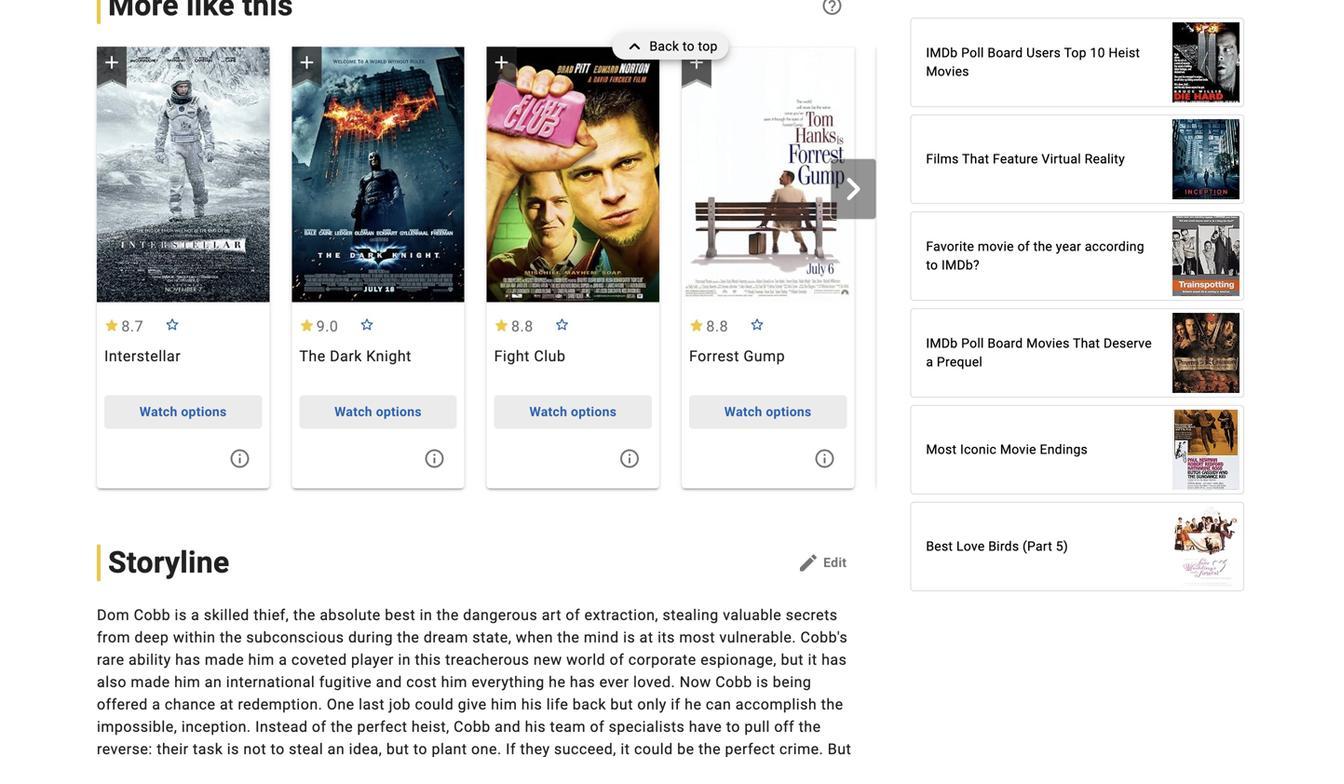 Task type: locate. For each thing, give the bounding box(es) containing it.
of right movie
[[1018, 239, 1031, 254]]

his
[[522, 696, 543, 714], [525, 718, 546, 736]]

4 watch options from the left
[[725, 404, 812, 420]]

watch
[[140, 404, 178, 420], [335, 404, 373, 420], [530, 404, 568, 420], [725, 404, 763, 420]]

pull
[[745, 718, 771, 736]]

options down forrest gump link
[[766, 404, 812, 420]]

deep
[[135, 629, 169, 647]]

task
[[193, 741, 223, 758]]

movies inside imdb poll board movies that deserve a prequel
[[1027, 336, 1070, 351]]

skilled
[[204, 607, 250, 624]]

star inline image left 9.0
[[299, 320, 314, 332]]

add image for the dark knight
[[296, 51, 318, 74]]

that left deserve
[[1074, 336, 1101, 351]]

is up within
[[175, 607, 187, 624]]

edit image
[[798, 552, 820, 574]]

0 horizontal spatial that
[[963, 151, 990, 167]]

2 more about this image from the left
[[814, 448, 836, 470]]

has
[[175, 651, 201, 669], [822, 651, 847, 669], [570, 674, 596, 691]]

watch options button for the dark knight
[[299, 396, 457, 429]]

of inside favorite movie of the year according to imdb?
[[1018, 239, 1031, 254]]

impossible,
[[97, 718, 177, 736]]

watch options button inside group
[[299, 396, 457, 429]]

0 vertical spatial at
[[640, 629, 654, 647]]

he up life
[[549, 674, 566, 691]]

an
[[205, 674, 222, 691], [328, 741, 345, 758]]

board left users
[[988, 45, 1024, 60]]

board for users
[[988, 45, 1024, 60]]

more information image
[[821, 0, 844, 17]]

1 vertical spatial at
[[220, 696, 234, 714]]

it down specialists
[[621, 741, 630, 758]]

watch down interstellar link
[[140, 404, 178, 420]]

8.8 up fight club
[[512, 318, 534, 335]]

of up steal
[[312, 718, 327, 736]]

0 horizontal spatial at
[[220, 696, 234, 714]]

1 imdb from the top
[[927, 45, 958, 60]]

watch options inside group
[[335, 404, 422, 420]]

1 more about this image from the left
[[619, 448, 641, 470]]

perfect down pull
[[725, 741, 776, 758]]

1 vertical spatial that
[[1074, 336, 1101, 351]]

that inside imdb poll board movies that deserve a prequel
[[1074, 336, 1101, 351]]

that right films
[[963, 151, 990, 167]]

accomplish
[[736, 696, 817, 714]]

movies up films
[[927, 64, 970, 79]]

of right art
[[566, 607, 581, 624]]

favorite movie of the year according to imdb?
[[927, 239, 1145, 273]]

paul newman, robert redford, and katharine ross in butch cassidy and the sundance kid (1969) image
[[1173, 400, 1240, 500]]

him
[[248, 651, 275, 669], [174, 674, 201, 691], [441, 674, 468, 691], [491, 696, 518, 714]]

watch down fight club link
[[530, 404, 568, 420]]

2 watch options button from the left
[[299, 396, 457, 429]]

star border inline image up club
[[555, 319, 570, 331]]

movie
[[1001, 442, 1037, 457]]

watch options button down interstellar link
[[104, 396, 262, 429]]

made
[[205, 651, 244, 669], [131, 674, 170, 691]]

to left top
[[683, 39, 695, 54]]

forrest gump link
[[682, 347, 855, 384]]

1 watch options from the left
[[140, 404, 227, 420]]

1 star border inline image from the left
[[360, 319, 375, 331]]

0 vertical spatial cobb
[[134, 607, 171, 624]]

star inline image inside group
[[299, 320, 314, 332]]

board down favorite movie of the year according to imdb?
[[988, 336, 1024, 351]]

1 vertical spatial movies
[[1027, 336, 1070, 351]]

vulnerable.
[[720, 629, 797, 647]]

2 options from the left
[[376, 404, 422, 420]]

1 vertical spatial and
[[495, 718, 521, 736]]

2 horizontal spatial cobb
[[716, 674, 753, 691]]

international
[[226, 674, 315, 691]]

4 add image from the left
[[686, 51, 708, 74]]

the dark knight link
[[292, 347, 465, 384]]

that
[[963, 151, 990, 167], [1074, 336, 1101, 351]]

3 add image from the left
[[491, 51, 513, 74]]

at up the inception.
[[220, 696, 234, 714]]

and up job
[[376, 674, 402, 691]]

1 star inline image from the left
[[104, 320, 119, 332]]

4 options from the left
[[766, 404, 812, 420]]

star inline image for interstellar
[[104, 320, 119, 332]]

watch options for the dark knight
[[335, 404, 422, 420]]

the down 'have'
[[699, 741, 721, 758]]

has down within
[[175, 651, 201, 669]]

him up give
[[441, 674, 468, 691]]

year
[[1057, 239, 1082, 254]]

but right idea,
[[387, 741, 409, 758]]

1 horizontal spatial in
[[420, 607, 433, 624]]

gump
[[744, 348, 786, 365]]

to down favorite
[[927, 258, 939, 273]]

succeed,
[[554, 741, 617, 758]]

0 horizontal spatial made
[[131, 674, 170, 691]]

1 vertical spatial but
[[611, 696, 634, 714]]

watch options button for forrest gump
[[690, 396, 847, 429]]

is down extraction,
[[624, 629, 636, 647]]

films
[[927, 151, 959, 167]]

most
[[927, 442, 957, 457]]

0 horizontal spatial 8.8
[[512, 318, 534, 335]]

most
[[680, 629, 716, 647]]

0 horizontal spatial and
[[376, 674, 402, 691]]

it down cobb's
[[808, 651, 818, 669]]

made down within
[[205, 651, 244, 669]]

2 vertical spatial but
[[387, 741, 409, 758]]

board inside imdb poll board movies that deserve a prequel
[[988, 336, 1024, 351]]

imdb inside imdb poll board users top 10 heist movies
[[927, 45, 958, 60]]

1 vertical spatial poll
[[962, 336, 985, 351]]

0 vertical spatial could
[[415, 696, 454, 714]]

to inside button
[[683, 39, 695, 54]]

0 horizontal spatial movies
[[927, 64, 970, 79]]

1 vertical spatial could
[[635, 741, 673, 758]]

0 horizontal spatial it
[[621, 741, 630, 758]]

star inline image left 8.7
[[104, 320, 119, 332]]

fight club link
[[487, 347, 660, 384]]

add image inside group
[[296, 51, 318, 74]]

give
[[458, 696, 487, 714]]

watch options button down fight club link
[[495, 396, 652, 429]]

star border inline image for gump
[[750, 319, 765, 331]]

but up being
[[781, 651, 804, 669]]

could down specialists
[[635, 741, 673, 758]]

movies left deserve
[[1027, 336, 1070, 351]]

star border inline image for fight club
[[555, 319, 570, 331]]

options for interstellar
[[181, 404, 227, 420]]

fight club
[[495, 348, 566, 365]]

star border inline image up the dark knight on the top left of page
[[360, 319, 375, 331]]

0 horizontal spatial he
[[549, 674, 566, 691]]

top
[[698, 39, 718, 54]]

3 watch options button from the left
[[495, 396, 652, 429]]

0 vertical spatial poll
[[962, 45, 985, 60]]

options for the dark knight
[[376, 404, 422, 420]]

0 vertical spatial it
[[808, 651, 818, 669]]

2 board from the top
[[988, 336, 1024, 351]]

loved.
[[634, 674, 676, 691]]

a up within
[[191, 607, 200, 624]]

favorite movie of the year according to imdb? link
[[912, 207, 1244, 306]]

1 horizontal spatial more about this image
[[814, 448, 836, 470]]

poll inside imdb poll board users top 10 heist movies
[[962, 45, 985, 60]]

deserve
[[1104, 336, 1153, 351]]

interstellar link
[[97, 347, 270, 384]]

watch for fight club
[[530, 404, 568, 420]]

imdb for prequel
[[927, 336, 958, 351]]

0 vertical spatial he
[[549, 674, 566, 691]]

poll
[[962, 45, 985, 60], [962, 336, 985, 351]]

forrest gump image
[[682, 47, 855, 302]]

1 horizontal spatial but
[[611, 696, 634, 714]]

he right if
[[685, 696, 702, 714]]

1 horizontal spatial could
[[635, 741, 673, 758]]

top
[[1065, 45, 1087, 60]]

the left the year
[[1034, 239, 1053, 254]]

the down the skilled
[[220, 629, 242, 647]]

star border inline image right 8.7
[[165, 319, 180, 331]]

star inline image
[[104, 320, 119, 332], [299, 320, 314, 332], [495, 320, 509, 332], [690, 320, 704, 332]]

star border inline image for dark
[[360, 319, 375, 331]]

1 vertical spatial in
[[398, 651, 411, 669]]

1 vertical spatial it
[[621, 741, 630, 758]]

0 vertical spatial but
[[781, 651, 804, 669]]

watch down forrest gump link
[[725, 404, 763, 420]]

watch options button down forrest gump link
[[690, 396, 847, 429]]

add image for fight club
[[491, 51, 513, 74]]

watch options down the dark knight link
[[335, 404, 422, 420]]

most iconic movie endings link
[[912, 400, 1244, 500]]

more about this image for interstellar
[[229, 448, 251, 470]]

more about this image for the dark knight
[[424, 448, 446, 470]]

2 poll from the top
[[962, 336, 985, 351]]

1 horizontal spatial cobb
[[454, 718, 491, 736]]

1 watch from the left
[[140, 404, 178, 420]]

this
[[415, 651, 441, 669]]

2 star inline image from the left
[[299, 320, 314, 332]]

4 watch options button from the left
[[690, 396, 847, 429]]

his up they
[[525, 718, 546, 736]]

star inline image up fight at the top left of page
[[495, 320, 509, 332]]

has down cobb's
[[822, 651, 847, 669]]

can
[[706, 696, 732, 714]]

1 horizontal spatial more about this image
[[424, 448, 446, 470]]

poll left users
[[962, 45, 985, 60]]

0 vertical spatial that
[[963, 151, 990, 167]]

board inside imdb poll board users top 10 heist movies
[[988, 45, 1024, 60]]

1 horizontal spatial an
[[328, 741, 345, 758]]

1 vertical spatial perfect
[[725, 741, 776, 758]]

2 watch options from the left
[[335, 404, 422, 420]]

heist,
[[412, 718, 450, 736]]

star border inline image
[[165, 319, 180, 331], [555, 319, 570, 331]]

has down world
[[570, 674, 596, 691]]

espionage,
[[701, 651, 777, 669]]

1 star border inline image from the left
[[165, 319, 180, 331]]

star border inline image
[[360, 319, 375, 331], [750, 319, 765, 331]]

8.8 for forrest
[[707, 318, 729, 335]]

specialists
[[609, 718, 685, 736]]

4 star inline image from the left
[[690, 320, 704, 332]]

dream
[[424, 629, 469, 647]]

imdb inside imdb poll board movies that deserve a prequel
[[927, 336, 958, 351]]

1 horizontal spatial that
[[1074, 336, 1101, 351]]

in left this
[[398, 651, 411, 669]]

0 horizontal spatial star border inline image
[[165, 319, 180, 331]]

could up heist,
[[415, 696, 454, 714]]

expand less image
[[624, 34, 650, 60]]

a inside imdb poll board movies that deserve a prequel
[[927, 354, 934, 370]]

most iconic movie endings
[[927, 442, 1088, 457]]

movies
[[927, 64, 970, 79], [1027, 336, 1070, 351]]

add image
[[101, 51, 123, 74], [296, 51, 318, 74], [491, 51, 513, 74], [686, 51, 708, 74]]

3 options from the left
[[571, 404, 617, 420]]

watch options down interstellar link
[[140, 404, 227, 420]]

watch options button down the dark knight link
[[299, 396, 457, 429]]

1 8.8 from the left
[[512, 318, 534, 335]]

1 horizontal spatial 8.8
[[707, 318, 729, 335]]

options
[[181, 404, 227, 420], [376, 404, 422, 420], [571, 404, 617, 420], [766, 404, 812, 420]]

made down the ability
[[131, 674, 170, 691]]

have
[[689, 718, 722, 736]]

imdb
[[927, 45, 958, 60], [927, 336, 958, 351]]

1 vertical spatial imdb
[[927, 336, 958, 351]]

the down art
[[558, 629, 580, 647]]

steal
[[289, 741, 324, 758]]

options down interstellar link
[[181, 404, 227, 420]]

if
[[506, 741, 516, 758]]

more about this image
[[229, 448, 251, 470], [424, 448, 446, 470]]

1 watch options button from the left
[[104, 396, 262, 429]]

0 vertical spatial board
[[988, 45, 1024, 60]]

their
[[157, 741, 189, 758]]

2 more about this image from the left
[[424, 448, 446, 470]]

poll inside imdb poll board movies that deserve a prequel
[[962, 336, 985, 351]]

edit button
[[790, 548, 855, 578]]

1 horizontal spatial star border inline image
[[555, 319, 570, 331]]

him up the international
[[248, 651, 275, 669]]

1 horizontal spatial movies
[[1027, 336, 1070, 351]]

8.8 up forrest
[[707, 318, 729, 335]]

1 poll from the top
[[962, 45, 985, 60]]

the right off
[[799, 718, 822, 736]]

1 board from the top
[[988, 45, 1024, 60]]

2 watch from the left
[[335, 404, 373, 420]]

options for forrest gump
[[766, 404, 812, 420]]

1 horizontal spatial made
[[205, 651, 244, 669]]

imdb?
[[942, 258, 980, 273]]

1 add image from the left
[[101, 51, 123, 74]]

0 horizontal spatial an
[[205, 674, 222, 691]]

the up dream
[[437, 607, 459, 624]]

2 vertical spatial cobb
[[454, 718, 491, 736]]

0 horizontal spatial more about this image
[[619, 448, 641, 470]]

cobb down espionage,
[[716, 674, 753, 691]]

imdb poll board users top 10 heist movies
[[927, 45, 1141, 79]]

0 vertical spatial perfect
[[357, 718, 408, 736]]

watch options
[[140, 404, 227, 420], [335, 404, 422, 420], [530, 404, 617, 420], [725, 404, 812, 420]]

cobb up deep
[[134, 607, 171, 624]]

new
[[534, 651, 563, 669]]

redemption.
[[238, 696, 323, 714]]

1 vertical spatial he
[[685, 696, 702, 714]]

1 horizontal spatial he
[[685, 696, 702, 714]]

3 star inline image from the left
[[495, 320, 509, 332]]

star border inline image up "gump"
[[750, 319, 765, 331]]

group
[[75, 47, 1050, 492], [97, 47, 270, 489], [97, 47, 270, 302], [292, 47, 465, 489], [292, 47, 465, 302], [487, 47, 660, 489], [487, 47, 660, 302], [682, 47, 855, 489], [682, 47, 855, 302], [877, 47, 1050, 489]]

but down ever
[[611, 696, 634, 714]]

idea,
[[349, 741, 382, 758]]

dangerous
[[463, 607, 538, 624]]

team
[[550, 718, 586, 736]]

options down fight club link
[[571, 404, 617, 420]]

3 watch from the left
[[530, 404, 568, 420]]

perfect
[[357, 718, 408, 736], [725, 741, 776, 758]]

watch options down fight club link
[[530, 404, 617, 420]]

2 imdb from the top
[[927, 336, 958, 351]]

2 star border inline image from the left
[[555, 319, 570, 331]]

being
[[773, 674, 812, 691]]

and
[[376, 674, 402, 691], [495, 718, 521, 736]]

perfect down last
[[357, 718, 408, 736]]

the matrix image
[[877, 47, 1050, 302]]

1 horizontal spatial star border inline image
[[750, 319, 765, 331]]

4 watch from the left
[[725, 404, 763, 420]]

his left life
[[522, 696, 543, 714]]

watch down the dark knight link
[[335, 404, 373, 420]]

in right best
[[420, 607, 433, 624]]

2 star border inline image from the left
[[750, 319, 765, 331]]

is
[[175, 607, 187, 624], [624, 629, 636, 647], [757, 674, 769, 691], [227, 741, 239, 758]]

0 horizontal spatial more about this image
[[229, 448, 251, 470]]

watch for the dark knight
[[335, 404, 373, 420]]

0 vertical spatial and
[[376, 674, 402, 691]]

and up if
[[495, 718, 521, 736]]

chance
[[165, 696, 216, 714]]

2 8.8 from the left
[[707, 318, 729, 335]]

mind
[[584, 629, 619, 647]]

an left idea,
[[328, 741, 345, 758]]

at
[[640, 629, 654, 647], [220, 696, 234, 714]]

options down the dark knight link
[[376, 404, 422, 420]]

8.8 for fight
[[512, 318, 534, 335]]

movies inside imdb poll board users top 10 heist movies
[[927, 64, 970, 79]]

0 horizontal spatial star border inline image
[[360, 319, 375, 331]]

at left its
[[640, 629, 654, 647]]

back
[[650, 39, 680, 54]]

1 vertical spatial an
[[328, 741, 345, 758]]

star inline image up forrest
[[690, 320, 704, 332]]

more about this image
[[619, 448, 641, 470], [814, 448, 836, 470]]

to
[[683, 39, 695, 54], [927, 258, 939, 273], [727, 718, 741, 736], [271, 741, 285, 758], [414, 741, 428, 758]]

2 add image from the left
[[296, 51, 318, 74]]

1 horizontal spatial at
[[640, 629, 654, 647]]

1 vertical spatial board
[[988, 336, 1024, 351]]

1 options from the left
[[181, 404, 227, 420]]

1 vertical spatial made
[[131, 674, 170, 691]]

watch options down forrest gump link
[[725, 404, 812, 420]]

watch options for interstellar
[[140, 404, 227, 420]]

poll up prequel
[[962, 336, 985, 351]]

an up chance
[[205, 674, 222, 691]]

0 vertical spatial imdb
[[927, 45, 958, 60]]

1 more about this image from the left
[[229, 448, 251, 470]]

0 vertical spatial his
[[522, 696, 543, 714]]

0 vertical spatial movies
[[927, 64, 970, 79]]

3 watch options from the left
[[530, 404, 617, 420]]

back
[[573, 696, 607, 714]]

a left prequel
[[927, 354, 934, 370]]

storyline
[[108, 546, 230, 581]]

1 horizontal spatial perfect
[[725, 741, 776, 758]]

cobb down give
[[454, 718, 491, 736]]

also
[[97, 674, 127, 691]]



Task type: vqa. For each thing, say whether or not it's contained in the screenshot.
113
no



Task type: describe. For each thing, give the bounding box(es) containing it.
options for fight club
[[571, 404, 617, 420]]

everything
[[472, 674, 545, 691]]

forrest gump
[[690, 348, 786, 365]]

coveted
[[292, 651, 347, 669]]

birds
[[989, 539, 1020, 554]]

within
[[173, 629, 216, 647]]

fugitive
[[319, 674, 372, 691]]

its
[[658, 629, 676, 647]]

during
[[348, 629, 393, 647]]

inception.
[[182, 718, 251, 736]]

treacherous
[[446, 651, 530, 669]]

star border inline image for interstellar
[[165, 319, 180, 331]]

to down instead
[[271, 741, 285, 758]]

back to top
[[650, 39, 718, 54]]

users
[[1027, 45, 1061, 60]]

iconic
[[961, 442, 997, 457]]

star inline image for forrest gump
[[690, 320, 704, 332]]

favorite
[[927, 239, 975, 254]]

dom
[[97, 607, 130, 624]]

not
[[244, 741, 267, 758]]

0 vertical spatial in
[[420, 607, 433, 624]]

art
[[542, 607, 562, 624]]

stealing
[[663, 607, 719, 624]]

forrest
[[690, 348, 740, 365]]

of up ever
[[610, 651, 625, 669]]

be
[[678, 741, 695, 758]]

him down everything
[[491, 696, 518, 714]]

they
[[520, 741, 550, 758]]

chevron right inline image
[[843, 178, 865, 200]]

to inside favorite movie of the year according to imdb?
[[927, 258, 939, 273]]

world
[[567, 651, 606, 669]]

the dark knight
[[299, 348, 412, 365]]

0 horizontal spatial perfect
[[357, 718, 408, 736]]

edit
[[824, 555, 847, 571]]

valuable
[[723, 607, 782, 624]]

absolute
[[320, 607, 381, 624]]

virtual
[[1042, 151, 1082, 167]]

state,
[[473, 629, 512, 647]]

the down 'one'
[[331, 718, 353, 736]]

extraction,
[[585, 607, 659, 624]]

1 horizontal spatial and
[[495, 718, 521, 736]]

1 horizontal spatial has
[[570, 674, 596, 691]]

watch options for fight club
[[530, 404, 617, 420]]

star inline image for fight club
[[495, 320, 509, 332]]

star inline image for the dark knight
[[299, 320, 314, 332]]

is up accomplish
[[757, 674, 769, 691]]

instead
[[255, 718, 308, 736]]

ability
[[129, 651, 171, 669]]

a up impossible,
[[152, 696, 161, 714]]

9.0
[[317, 318, 339, 335]]

a down the subconscious
[[279, 651, 287, 669]]

that inside films that feature virtual reality link
[[963, 151, 990, 167]]

watch for forrest gump
[[725, 404, 763, 420]]

best love birds (part 5) link
[[912, 497, 1244, 597]]

love
[[957, 539, 985, 554]]

the dark knight image
[[292, 47, 465, 302]]

interstellar image
[[97, 47, 270, 302]]

is left not
[[227, 741, 239, 758]]

watch options button for fight club
[[495, 396, 652, 429]]

him up chance
[[174, 674, 201, 691]]

if
[[671, 696, 681, 714]]

imdb poll board users top 10 heist movies link
[[912, 13, 1244, 112]]

movie
[[978, 239, 1015, 254]]

5)
[[1057, 539, 1069, 554]]

leonardo dicaprio, tom berenger, michael caine, lukas haas, marion cotillard, joseph gordon-levitt, tom hardy, elliot page, ken watanabe, and dileep rao in inception (2010) image
[[1173, 110, 1240, 209]]

off
[[775, 718, 795, 736]]

watch options button for interstellar
[[104, 396, 262, 429]]

the right accomplish
[[822, 696, 844, 714]]

to left pull
[[727, 718, 741, 736]]

offered
[[97, 696, 148, 714]]

0 horizontal spatial could
[[415, 696, 454, 714]]

0 horizontal spatial cobb
[[134, 607, 171, 624]]

fight
[[495, 348, 530, 365]]

films that feature virtual reality link
[[912, 110, 1244, 209]]

2 horizontal spatial has
[[822, 651, 847, 669]]

bruce willis in die hard (1988) image
[[1173, 13, 1240, 112]]

reverse:
[[97, 741, 153, 758]]

of down back at the bottom left of page
[[590, 718, 605, 736]]

thief,
[[254, 607, 289, 624]]

0 horizontal spatial in
[[398, 651, 411, 669]]

watch options for forrest gump
[[725, 404, 812, 420]]

imdb for movies
[[927, 45, 958, 60]]

1 vertical spatial cobb
[[716, 674, 753, 691]]

secrets
[[786, 607, 838, 624]]

to down heist,
[[414, 741, 428, 758]]

more about this image for forrest gump
[[814, 448, 836, 470]]

reality
[[1085, 151, 1126, 167]]

interstellar
[[104, 348, 181, 365]]

more about this image for fight club
[[619, 448, 641, 470]]

best
[[927, 539, 954, 554]]

one
[[327, 696, 355, 714]]

knight
[[367, 348, 412, 365]]

player
[[351, 651, 394, 669]]

cobb's
[[801, 629, 848, 647]]

heist
[[1109, 45, 1141, 60]]

club
[[534, 348, 566, 365]]

dark
[[330, 348, 362, 365]]

2 horizontal spatial but
[[781, 651, 804, 669]]

1 vertical spatial his
[[525, 718, 546, 736]]

0 horizontal spatial has
[[175, 651, 201, 669]]

rowan atkinson, kristin scott thomas, hugh grant, andie macdowell, simon callow, john hannah, and charlotte coleman in four weddings and a funeral (1994) image
[[1173, 497, 1240, 597]]

subconscious
[[246, 629, 344, 647]]

0 vertical spatial an
[[205, 674, 222, 691]]

add image for forrest gump
[[686, 51, 708, 74]]

best
[[385, 607, 416, 624]]

ewan mcgregor, robert carlyle, jonny lee miller, ewen bremner, and kelly macdonald in trainspotting (1996) image
[[1173, 207, 1240, 306]]

poll for movies
[[962, 45, 985, 60]]

group containing 9.0
[[292, 47, 465, 489]]

0 horizontal spatial but
[[387, 741, 409, 758]]

the down best
[[397, 629, 420, 647]]

one.
[[472, 741, 502, 758]]

watch for interstellar
[[140, 404, 178, 420]]

board for movies
[[988, 336, 1024, 351]]

job
[[389, 696, 411, 714]]

when
[[516, 629, 553, 647]]

(part
[[1023, 539, 1053, 554]]

poll for prequel
[[962, 336, 985, 351]]

fight club image
[[487, 47, 660, 302]]

feature
[[993, 151, 1039, 167]]

films that feature virtual reality
[[927, 151, 1126, 167]]

now
[[680, 674, 712, 691]]

8.7
[[122, 318, 144, 335]]

dom cobb is a skilled thief, the absolute best in the dangerous art of extraction, stealing valuable secrets from deep within the subconscious during the dream state, when the mind is at its most vulnerable. cobb's rare ability has made him a coveted player in this treacherous new world of corporate espionage, but it has also made him an international fugitive and cost him everything he has ever loved. now cobb is being offered a chance at redemption. one last job could give him his life back but only if he can accomplish the impossible, inception. instead of the perfect heist, cobb and his team of specialists have to pull off the reverse: their task is not to steal an idea, but to plant one. if they succeed, it could be the perfect crim
[[97, 607, 852, 758]]

imdb poll board movies that deserve a prequel link
[[912, 303, 1244, 403]]

the up the subconscious
[[293, 607, 316, 624]]

add image for interstellar
[[101, 51, 123, 74]]

from
[[97, 629, 130, 647]]

johnny depp, geoffrey rush, orlando bloom, and keira knightley in pirates of the caribbean: the curse of the black pearl (2003) image
[[1173, 303, 1240, 403]]

0 vertical spatial made
[[205, 651, 244, 669]]

only
[[638, 696, 667, 714]]

1 horizontal spatial it
[[808, 651, 818, 669]]

the inside favorite movie of the year according to imdb?
[[1034, 239, 1053, 254]]



